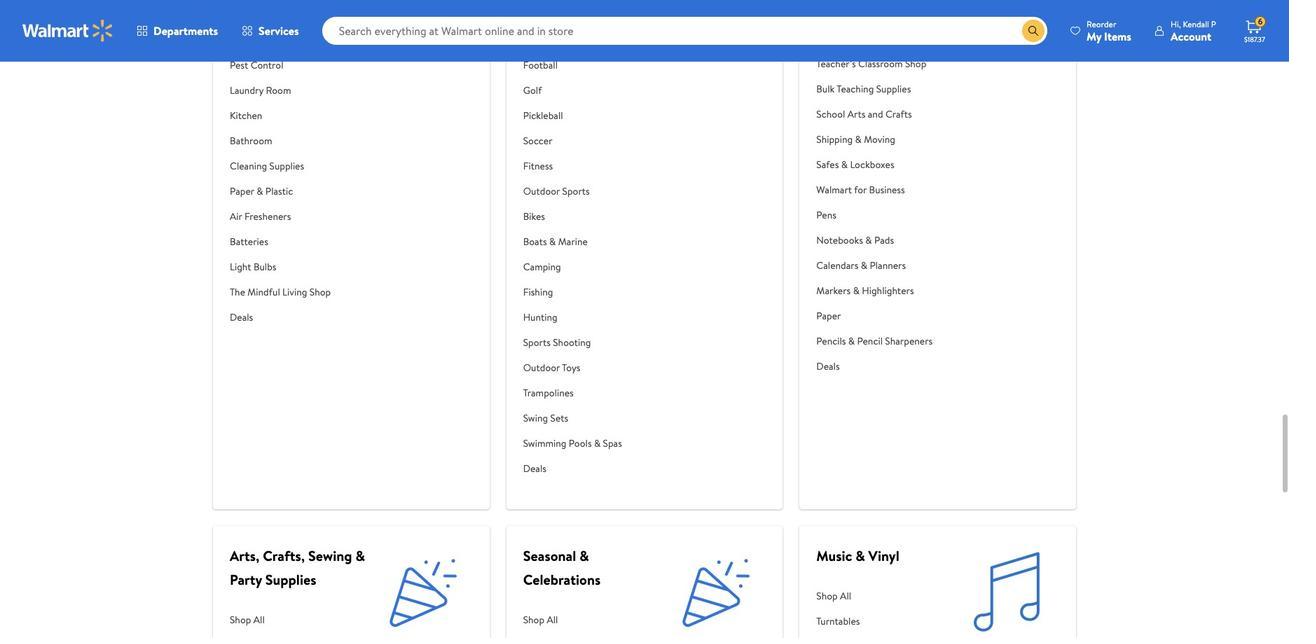 Task type: locate. For each thing, give the bounding box(es) containing it.
supplies
[[848, 32, 882, 46], [876, 82, 911, 96], [269, 159, 304, 173], [265, 570, 316, 589]]

shop all for shop all link underneath celebrations
[[523, 613, 558, 627]]

safes
[[816, 158, 839, 172]]

shop up turntables
[[816, 589, 838, 603]]

teacher's classroom shop link
[[816, 51, 961, 76]]

school up shipping
[[816, 107, 845, 121]]

& right boats
[[549, 235, 556, 249]]

deals down 'the'
[[230, 310, 253, 324]]

fresheners
[[245, 209, 291, 223]]

2 outdoor from the top
[[523, 361, 560, 375]]

supplies down crafts,
[[265, 570, 316, 589]]

shop all for shop all link on top of turntables
[[816, 589, 851, 603]]

bulk
[[816, 82, 835, 96]]

school arts and crafts
[[816, 107, 912, 121]]

1 vertical spatial deals link
[[816, 354, 961, 379]]

& inside the seasonal & celebrations
[[580, 546, 589, 565]]

teaching
[[837, 82, 874, 96]]

seasonal & celebrations
[[523, 546, 601, 589]]

shop all down the party at bottom
[[230, 613, 265, 627]]

fishing link
[[523, 280, 638, 305]]

prep
[[254, 8, 274, 22]]

celebrations
[[523, 570, 601, 589]]

vinyl
[[868, 546, 899, 565]]

& for calendars
[[861, 259, 867, 273]]

Walmart Site-Wide search field
[[322, 17, 1047, 45]]

& left pencil
[[848, 334, 855, 348]]

& right safes
[[841, 158, 848, 172]]

services button
[[230, 14, 311, 48]]

shop for shop all link over school supplies
[[816, 6, 838, 20]]

music & vinyl
[[816, 546, 899, 565]]

walmart image
[[22, 20, 114, 42]]

shop all link down arts, crafts, sewing & party supplies link at the bottom left of the page
[[230, 607, 375, 633]]

music & vinyl link
[[816, 546, 899, 565]]

2 vertical spatial deals link
[[523, 456, 638, 481]]

6 $187.37
[[1244, 16, 1265, 44]]

outdoor sports link
[[523, 179, 638, 204]]

shop all link up school supplies
[[816, 1, 961, 26]]

pencils & pencil sharpeners link
[[816, 329, 961, 354]]

food
[[230, 8, 251, 22]]

pickleball link
[[523, 103, 638, 128]]

& for pencils
[[848, 334, 855, 348]]

6
[[1258, 16, 1263, 27]]

sports for sports
[[523, 8, 551, 22]]

soccer link
[[523, 128, 638, 153]]

paper & plastic
[[230, 184, 293, 198]]

paper link
[[816, 303, 961, 329]]

0 vertical spatial outdoor
[[523, 184, 560, 198]]

2 vertical spatial sports
[[523, 336, 551, 350]]

on
[[266, 33, 277, 47]]

deals link down pools at the left of page
[[523, 456, 638, 481]]

1 vertical spatial paper
[[816, 309, 841, 323]]

paper for paper & plastic
[[230, 184, 254, 198]]

2 horizontal spatial deals link
[[816, 354, 961, 379]]

deals
[[230, 310, 253, 324], [816, 359, 840, 373], [523, 462, 546, 476]]

as
[[230, 33, 240, 47]]

pens link
[[816, 202, 961, 228]]

1 horizontal spatial paper
[[816, 309, 841, 323]]

toys
[[562, 361, 580, 375]]

outdoor
[[523, 184, 560, 198], [523, 361, 560, 375]]

1 vertical spatial deals
[[816, 359, 840, 373]]

& up celebrations
[[580, 546, 589, 565]]

deals down pencils
[[816, 359, 840, 373]]

spas
[[603, 436, 622, 450]]

shop all down celebrations
[[523, 613, 558, 627]]

trampolines link
[[523, 380, 638, 406]]

0 vertical spatial school
[[816, 32, 845, 46]]

shop down the party at bottom
[[230, 613, 251, 627]]

paper & plastic link
[[230, 179, 358, 204]]

boats & marine link
[[523, 229, 638, 254]]

1 school from the top
[[816, 32, 845, 46]]

supplies inside 'arts, crafts, sewing & party supplies'
[[265, 570, 316, 589]]

boats & marine
[[523, 235, 588, 249]]

shop right living
[[310, 285, 331, 299]]

2 school from the top
[[816, 107, 845, 121]]

& for shipping
[[855, 132, 862, 146]]

1 horizontal spatial deals
[[523, 462, 546, 476]]

search icon image
[[1028, 25, 1039, 36]]

food prep essentials link
[[230, 2, 358, 27]]

shop up school supplies
[[816, 6, 838, 20]]

shop all up turntables
[[816, 589, 851, 603]]

school for school arts and crafts
[[816, 107, 845, 121]]

0 horizontal spatial deals link
[[230, 305, 358, 330]]

supplies down bathroom link on the top left of page
[[269, 159, 304, 173]]

&
[[855, 132, 862, 146], [841, 158, 848, 172], [257, 184, 263, 198], [865, 233, 872, 247], [549, 235, 556, 249], [861, 259, 867, 273], [853, 284, 860, 298], [848, 334, 855, 348], [594, 436, 601, 450], [356, 546, 365, 565], [580, 546, 589, 565], [856, 546, 865, 565]]

soccer
[[523, 134, 552, 148]]

departments button
[[125, 14, 230, 48]]

music
[[816, 546, 852, 565]]

shop all for shop all link underneath arts, crafts, sewing & party supplies link at the bottom left of the page
[[230, 613, 265, 627]]

1 vertical spatial sports
[[562, 184, 590, 198]]

pens
[[816, 208, 836, 222]]

0 vertical spatial sports
[[523, 8, 551, 22]]

golf link
[[523, 78, 638, 103]]

all up school supplies
[[840, 6, 851, 20]]

outdoor up trampolines
[[523, 361, 560, 375]]

& inside 'link'
[[865, 233, 872, 247]]

the mindful living shop link
[[230, 280, 358, 305]]

shop down celebrations
[[523, 613, 544, 627]]

sports
[[523, 8, 551, 22], [562, 184, 590, 198], [523, 336, 551, 350]]

supplies up teacher's classroom shop
[[848, 32, 882, 46]]

school up the teacher's
[[816, 32, 845, 46]]

0 horizontal spatial deals
[[230, 310, 253, 324]]

outdoor sports
[[523, 184, 590, 198]]

all up turntables
[[840, 589, 851, 603]]

0 vertical spatial deals
[[230, 310, 253, 324]]

arts,
[[230, 546, 260, 565]]

sports down fitness link
[[562, 184, 590, 198]]

paper up pencils
[[816, 309, 841, 323]]

laundry room
[[230, 83, 291, 97]]

2 vertical spatial deals
[[523, 462, 546, 476]]

& left pads
[[865, 233, 872, 247]]

0 horizontal spatial paper
[[230, 184, 254, 198]]

0 vertical spatial paper
[[230, 184, 254, 198]]

& right sewing
[[356, 546, 365, 565]]

pads
[[874, 233, 894, 247]]

& left moving
[[855, 132, 862, 146]]

turntables link
[[816, 609, 901, 634]]

deals link down pencils & pencil sharpeners on the bottom right of page
[[816, 354, 961, 379]]

highlighters
[[862, 284, 914, 298]]

school
[[816, 32, 845, 46], [816, 107, 845, 121]]

shop all up school supplies
[[816, 6, 851, 20]]

pencil
[[857, 334, 883, 348]]

light bulbs link
[[230, 254, 358, 280]]

paper for paper
[[816, 309, 841, 323]]

mindful
[[248, 285, 280, 299]]

golf
[[523, 83, 542, 97]]

kendall
[[1183, 18, 1209, 30]]

outdoor down fitness
[[523, 184, 560, 198]]

supplies up "school arts and crafts" link
[[876, 82, 911, 96]]

& left plastic on the top left of the page
[[257, 184, 263, 198]]

1 outdoor from the top
[[523, 184, 560, 198]]

party
[[230, 570, 262, 589]]

swing sets link
[[523, 406, 638, 431]]

sports up basketball on the left of the page
[[523, 8, 551, 22]]

supplies inside school supplies link
[[848, 32, 882, 46]]

all
[[840, 6, 851, 20], [840, 589, 851, 603], [253, 613, 265, 627], [547, 613, 558, 627]]

& right the markers
[[853, 284, 860, 298]]

teacher's
[[816, 57, 856, 71]]

1 vertical spatial school
[[816, 107, 845, 121]]

basketball link
[[523, 27, 638, 53]]

laundry room link
[[230, 78, 358, 103]]

school supplies
[[816, 32, 882, 46]]

& left planners
[[861, 259, 867, 273]]

& inside "link"
[[855, 132, 862, 146]]

hunting
[[523, 310, 557, 324]]

reorder my items
[[1087, 18, 1131, 44]]

paper up air
[[230, 184, 254, 198]]

safes & lockboxes link
[[816, 152, 961, 177]]

pencils
[[816, 334, 846, 348]]

sports down hunting
[[523, 336, 551, 350]]

deals link down living
[[230, 305, 358, 330]]

lockboxes
[[850, 158, 894, 172]]

p
[[1211, 18, 1216, 30]]

& for notebooks
[[865, 233, 872, 247]]

1 vertical spatial outdoor
[[523, 361, 560, 375]]

deals down swimming
[[523, 462, 546, 476]]

shop for shop all link on top of turntables
[[816, 589, 838, 603]]

& left vinyl
[[856, 546, 865, 565]]

cleaning supplies link
[[230, 153, 358, 179]]

2 horizontal spatial deals
[[816, 359, 840, 373]]

crafts,
[[263, 546, 305, 565]]

shop all link down celebrations
[[523, 607, 668, 633]]



Task type: vqa. For each thing, say whether or not it's contained in the screenshot.
the right 'REDUCED'
no



Task type: describe. For each thing, give the bounding box(es) containing it.
cleaning supplies
[[230, 159, 304, 173]]

as seen on tv link
[[230, 27, 358, 53]]

bulk teaching supplies link
[[816, 76, 961, 102]]

all down the party at bottom
[[253, 613, 265, 627]]

shop right classroom
[[905, 57, 926, 71]]

seasonal & celebrations link
[[523, 546, 601, 589]]

fishing
[[523, 285, 553, 299]]

services
[[259, 23, 299, 39]]

bikes
[[523, 209, 545, 223]]

arts
[[848, 107, 866, 121]]

crafts
[[886, 107, 912, 121]]

tv
[[279, 33, 290, 47]]

for
[[854, 183, 867, 197]]

shipping
[[816, 132, 853, 146]]

classroom
[[858, 57, 903, 71]]

camping link
[[523, 254, 638, 280]]

bulk teaching supplies
[[816, 82, 911, 96]]

walmart
[[816, 183, 852, 197]]

walmart for business link
[[816, 177, 961, 202]]

markers & highlighters link
[[816, 278, 961, 303]]

pools
[[569, 436, 592, 450]]

& for seasonal
[[580, 546, 589, 565]]

shop for shop all link underneath arts, crafts, sewing & party supplies link at the bottom left of the page
[[230, 613, 251, 627]]

my
[[1087, 28, 1102, 44]]

hi, kendall p account
[[1171, 18, 1216, 44]]

arts, crafts, sewing & party supplies link
[[230, 546, 365, 589]]

outdoor for outdoor sports
[[523, 184, 560, 198]]

pencils & pencil sharpeners
[[816, 334, 933, 348]]

Search search field
[[322, 17, 1047, 45]]

room
[[266, 83, 291, 97]]

planners
[[870, 259, 906, 273]]

trampolines
[[523, 386, 574, 400]]

$187.37
[[1244, 34, 1265, 44]]

sports shooting
[[523, 336, 591, 350]]

shipping & moving
[[816, 132, 895, 146]]

pest control
[[230, 58, 283, 72]]

departments
[[153, 23, 218, 39]]

notebooks
[[816, 233, 863, 247]]

& for paper
[[257, 184, 263, 198]]

& for markers
[[853, 284, 860, 298]]

calendars & planners
[[816, 259, 906, 273]]

& for boats
[[549, 235, 556, 249]]

batteries
[[230, 235, 268, 249]]

football link
[[523, 53, 638, 78]]

the mindful living shop
[[230, 285, 331, 299]]

reorder
[[1087, 18, 1116, 30]]

swimming pools & spas
[[523, 436, 622, 450]]

items
[[1104, 28, 1131, 44]]

supplies inside bulk teaching supplies link
[[876, 82, 911, 96]]

shop for shop all link underneath celebrations
[[523, 613, 544, 627]]

the
[[230, 285, 245, 299]]

business
[[869, 183, 905, 197]]

swing sets
[[523, 411, 568, 425]]

pest control link
[[230, 53, 358, 78]]

& left the spas
[[594, 436, 601, 450]]

air
[[230, 209, 242, 223]]

notebooks & pads
[[816, 233, 894, 247]]

& for safes
[[841, 158, 848, 172]]

1 horizontal spatial deals link
[[523, 456, 638, 481]]

swimming pools & spas link
[[523, 431, 638, 456]]

shop all for shop all link over school supplies
[[816, 6, 851, 20]]

sets
[[550, 411, 568, 425]]

markers & highlighters
[[816, 284, 914, 298]]

kitchen
[[230, 109, 262, 123]]

basketball
[[523, 33, 566, 47]]

& for music
[[856, 546, 865, 565]]

school for school supplies
[[816, 32, 845, 46]]

& inside 'arts, crafts, sewing & party supplies'
[[356, 546, 365, 565]]

all down celebrations
[[547, 613, 558, 627]]

as seen on tv
[[230, 33, 290, 47]]

hunting link
[[523, 305, 638, 330]]

arts, crafts, sewing & party supplies
[[230, 546, 365, 589]]

calendars
[[816, 259, 859, 273]]

sewing
[[308, 546, 352, 565]]

air fresheners
[[230, 209, 291, 223]]

laundry
[[230, 83, 264, 97]]

turntables
[[816, 614, 860, 628]]

air fresheners link
[[230, 204, 358, 229]]

shop inside 'link'
[[310, 285, 331, 299]]

control
[[251, 58, 283, 72]]

boats
[[523, 235, 547, 249]]

bulbs
[[254, 260, 276, 274]]

football
[[523, 58, 558, 72]]

camping
[[523, 260, 561, 274]]

batteries link
[[230, 229, 358, 254]]

sports link
[[523, 2, 638, 27]]

outdoor toys link
[[523, 355, 638, 380]]

shooting
[[553, 336, 591, 350]]

safes & lockboxes
[[816, 158, 894, 172]]

shipping & moving link
[[816, 127, 961, 152]]

sports for sports shooting
[[523, 336, 551, 350]]

shop all link up turntables
[[816, 584, 901, 609]]

0 vertical spatial deals link
[[230, 305, 358, 330]]

light
[[230, 260, 251, 274]]

living
[[282, 285, 307, 299]]

pickleball
[[523, 109, 563, 123]]

outdoor for outdoor toys
[[523, 361, 560, 375]]

light bulbs
[[230, 260, 276, 274]]

supplies inside cleaning supplies link
[[269, 159, 304, 173]]

cleaning
[[230, 159, 267, 173]]



